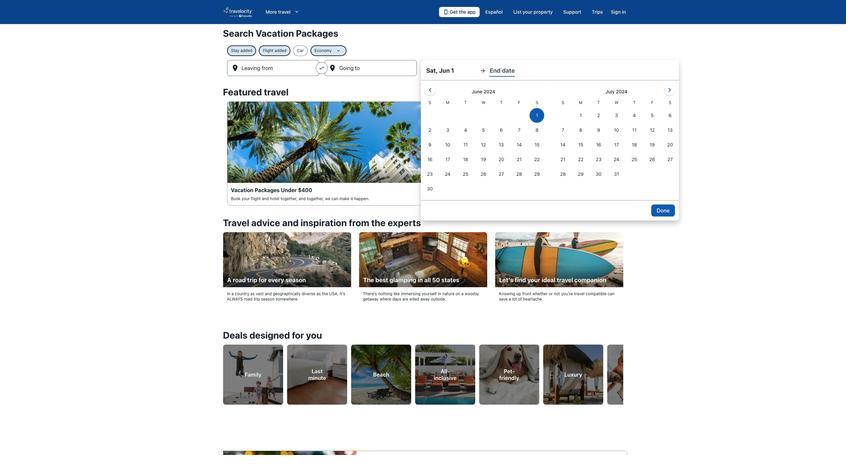 Task type: locate. For each thing, give the bounding box(es) containing it.
main content
[[0, 24, 847, 455]]

travel advice and inspiration from the experts region
[[219, 214, 628, 314]]

next month image
[[666, 86, 674, 94]]

next image
[[620, 369, 628, 377]]

travelocity logo image
[[223, 7, 252, 17]]

featured travel region
[[219, 83, 628, 214]]



Task type: describe. For each thing, give the bounding box(es) containing it.
download the app button image
[[443, 9, 449, 15]]

swap origin and destination values image
[[319, 65, 325, 71]]

previous image
[[219, 369, 227, 377]]

previous month image
[[427, 86, 435, 94]]



